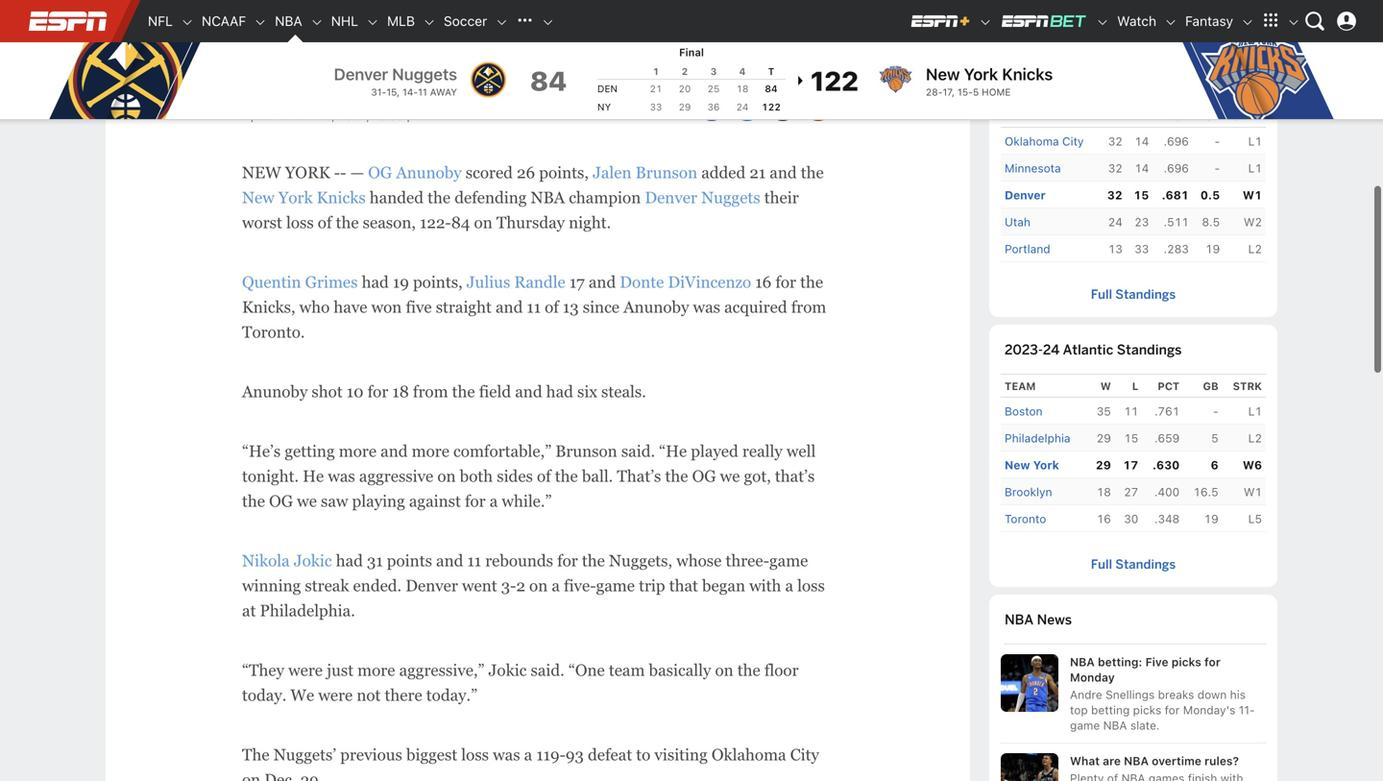 Task type: locate. For each thing, give the bounding box(es) containing it.
5 inside new york knicks 28-17 , 15-5 home
[[973, 86, 979, 98]]

what are nba overtime rules? image
[[1001, 753, 1059, 781]]

84 inside their worst loss of the season, 122-84 on thursday night.
[[451, 213, 470, 231]]

anunoby up handed
[[396, 163, 462, 181]]

were down just
[[318, 686, 353, 704]]

picks up slate.
[[1134, 703, 1162, 717]]

winning
[[242, 576, 301, 595]]

19 down the 16.5 at the right bottom of the page
[[1205, 512, 1219, 526]]

0 horizontal spatial brunson
[[556, 442, 618, 460]]

1 , from the left
[[397, 86, 400, 98]]

0 vertical spatial 2023-
[[1005, 71, 1043, 88]]

0 vertical spatial og
[[368, 163, 392, 181]]

breaks
[[1159, 688, 1195, 701]]

2 full from the top
[[1091, 556, 1113, 572]]

0 vertical spatial 16
[[756, 273, 772, 291]]

strk for 2023-24 northwest standings
[[1234, 110, 1263, 123]]

13 left .283
[[1109, 242, 1123, 256]]

brooklyn
[[1005, 485, 1053, 499]]

york inside new york knicks 28-17 , 15-5 home
[[964, 64, 999, 84]]

32 for denver
[[1108, 188, 1123, 202]]

denver inside new york -- — og anunoby scored 26 points, jalen brunson added 21 and the new york knicks handed the defending nba champion denver nuggets
[[645, 188, 698, 206]]

11 right 35
[[1125, 405, 1139, 418]]

"one
[[569, 661, 605, 679]]

the inside 16 for the knicks, who have won five straight and 11 of 13 since anunoby was acquired from toronto.
[[801, 273, 824, 291]]

1 l2 from the top
[[1249, 242, 1263, 256]]

1 team from the top
[[1005, 110, 1036, 123]]

2 down rebounds
[[516, 576, 526, 595]]

on down defending
[[474, 213, 493, 231]]

saw
[[321, 492, 348, 510]]

l down 2023-24 northwest standings
[[1143, 110, 1150, 123]]

1 vertical spatial full standings
[[1091, 556, 1176, 572]]

and inside 16 for the knicks, who have won five straight and 11 of 13 since anunoby was acquired from toronto.
[[496, 298, 523, 316]]

0 vertical spatial points,
[[539, 163, 589, 181]]

8.5
[[1203, 215, 1221, 229]]

brunson up "ball."
[[556, 442, 618, 460]]

2 horizontal spatial loss
[[798, 576, 825, 595]]

1 horizontal spatial new york knicks link
[[926, 63, 1053, 85]]

and up their
[[770, 163, 797, 181]]

a down both
[[490, 492, 498, 510]]

11 down the randle
[[527, 298, 541, 316]]

2 horizontal spatial 18
[[1097, 485, 1112, 499]]

1 vertical spatial jokic
[[489, 661, 527, 679]]

0 horizontal spatial espn bet image
[[1001, 13, 1089, 29]]

full standings
[[1091, 286, 1176, 302], [1091, 556, 1176, 572]]

to
[[636, 746, 651, 764]]

loss inside had 31 points and 11 rebounds for the nuggets, whose three-game winning streak ended. denver went 3-2 on a five-game trip that began with a loss at philadelphia.
[[798, 576, 825, 595]]

3 l1 from the top
[[1249, 405, 1263, 418]]

14 for minnesota
[[1135, 161, 1150, 175]]

1 vertical spatial l1
[[1249, 161, 1263, 175]]

2023- for 2023-24 atlantic standings
[[1005, 341, 1043, 358]]

122 right winner icon new york knicks
[[811, 65, 859, 97]]

game up with
[[770, 551, 809, 570]]

york up home
[[964, 64, 999, 84]]

minnesota link
[[1005, 159, 1062, 177]]

0 vertical spatial pct
[[1168, 110, 1190, 123]]

19 for 2023-24 northwest standings
[[1206, 242, 1221, 256]]

16 for 16 for the knicks, who have won five straight and 11 of 13 since anunoby was acquired from toronto.
[[756, 273, 772, 291]]

was inside 16 for the knicks, who have won five straight and 11 of 13 since anunoby was acquired from toronto.
[[693, 298, 721, 316]]

1 horizontal spatial jokic
[[489, 661, 527, 679]]

list
[[1001, 654, 1267, 781]]

oklahoma right visiting
[[712, 746, 787, 764]]

anunoby inside new york -- — og anunoby scored 26 points, jalen brunson added 21 and the new york knicks handed the defending nba champion denver nuggets
[[396, 163, 462, 181]]

on right 3-
[[530, 576, 548, 595]]

getting
[[285, 442, 335, 460]]

began
[[702, 576, 746, 595]]

not
[[357, 686, 381, 704]]

full standings link down .283
[[1091, 286, 1176, 302]]

0 horizontal spatial 18
[[392, 382, 409, 401]]

had inside had 31 points and 11 rebounds for the nuggets, whose three-game winning streak ended. denver went 3-2 on a five-game trip that began with a loss at philadelphia.
[[336, 551, 363, 570]]

0 vertical spatial of
[[318, 213, 332, 231]]

1 horizontal spatial denver nuggets link
[[645, 188, 761, 206]]

pct up .761
[[1158, 380, 1180, 393]]

new york knicks link down york
[[242, 188, 366, 206]]

york inside new york -- — og anunoby scored 26 points, jalen brunson added 21 and the new york knicks handed the defending nba champion denver nuggets
[[279, 188, 313, 206]]

and up aggressive
[[381, 442, 408, 460]]

0 vertical spatial 14
[[1135, 135, 1150, 148]]

he
[[303, 467, 324, 485]]

nba right ncaaf image
[[275, 13, 302, 29]]

new york knicks link
[[926, 63, 1053, 85], [242, 188, 366, 206]]

13 left since on the left top of page
[[563, 298, 579, 316]]

denver
[[334, 64, 388, 84], [645, 188, 698, 206], [1005, 188, 1046, 202], [406, 576, 458, 595]]

more inside '"they were just more aggressive," jokic said. "one team basically on the floor today. we were not there today."'
[[358, 661, 395, 679]]

1 vertical spatial strk
[[1234, 380, 1263, 393]]

and
[[770, 163, 797, 181], [589, 273, 616, 291], [496, 298, 523, 316], [515, 382, 543, 401], [381, 442, 408, 460], [436, 551, 464, 570]]

0 horizontal spatial we
[[297, 492, 317, 510]]

5 up 6 at the bottom of the page
[[1212, 431, 1219, 445]]

full standings down .283
[[1091, 286, 1176, 302]]

knicks
[[1003, 64, 1053, 84], [317, 188, 366, 206]]

denver link
[[1005, 186, 1046, 204]]

knicks inside new york -- — og anunoby scored 26 points, jalen brunson added 21 and the new york knicks handed the defending nba champion denver nuggets
[[317, 188, 366, 206]]

0 vertical spatial w
[[1112, 110, 1123, 123]]

nba betting: five picks for monday andre snellings breaks down his top betting picks for monday's 11- game nba slate.
[[1071, 655, 1256, 732]]

1 vertical spatial 5
[[1212, 431, 1219, 445]]

team for 2023-24 atlantic standings
[[1005, 380, 1036, 393]]

1 vertical spatial full
[[1091, 556, 1113, 572]]

denver up 31-
[[334, 64, 388, 84]]

2 team from the top
[[1005, 380, 1036, 393]]

on inside had 31 points and 11 rebounds for the nuggets, whose three-game winning streak ended. denver went 3-2 on a five-game trip that began with a loss at philadelphia.
[[530, 576, 548, 595]]

nuggets down added
[[702, 188, 761, 206]]

1 vertical spatial brunson
[[556, 442, 618, 460]]

1 vertical spatial l2
[[1249, 431, 1263, 445]]

w
[[1112, 110, 1123, 123], [1101, 380, 1112, 393]]

points
[[387, 551, 432, 570]]

nfl image
[[181, 16, 194, 29]]

3-
[[501, 576, 516, 595]]

watch image
[[1165, 16, 1178, 29]]

2 vertical spatial game
[[1071, 719, 1101, 732]]

1 vertical spatial 2
[[516, 576, 526, 595]]

new york knicks image
[[876, 60, 915, 98]]

were up we
[[288, 661, 323, 679]]

strk down foster
[[1234, 110, 1263, 123]]

for down the breaks
[[1165, 703, 1180, 717]]

15 for philadelphia
[[1125, 431, 1139, 445]]

new down new
[[242, 188, 275, 206]]

fantasy image
[[1242, 16, 1255, 29]]

0 horizontal spatial oklahoma
[[712, 746, 787, 764]]

1 horizontal spatial oklahoma
[[1005, 135, 1060, 148]]

fantasy link
[[1178, 0, 1242, 42]]

nba up monday
[[1071, 655, 1095, 669]]

0 horizontal spatial 2
[[516, 576, 526, 595]]

betting:
[[1098, 655, 1143, 669]]

loss right worst
[[286, 213, 314, 231]]

17 up 27
[[1124, 458, 1139, 472]]

og right —
[[368, 163, 392, 181]]

5 left home
[[973, 86, 979, 98]]

1 vertical spatial denver nuggets link
[[645, 188, 761, 206]]

0 horizontal spatial w
[[1101, 380, 1112, 393]]

16 for the knicks, who have won five straight and 11 of 13 since anunoby was acquired from toronto.
[[242, 273, 827, 341]]

122 down the "t"
[[762, 101, 781, 112]]

while."
[[502, 492, 552, 510]]

a left 119-
[[524, 746, 533, 764]]

1 horizontal spatial anunoby
[[396, 163, 462, 181]]

11 up went
[[467, 551, 482, 570]]

the inside had 31 points and 11 rebounds for the nuggets, whose three-game winning streak ended. denver went 3-2 on a five-game trip that began with a loss at philadelphia.
[[582, 551, 605, 570]]

1 2023- from the top
[[1005, 71, 1043, 88]]

18 left 27
[[1097, 485, 1112, 499]]

full standings down 30 at the right bottom
[[1091, 556, 1176, 572]]

brunson inside '"he's getting more and more comfortable," brunson said. "he played really well tonight. he was aggressive on both sides of the ball. that's the og we got, that's the og we saw playing against for a while."'
[[556, 442, 618, 460]]

0 vertical spatial city
[[1063, 135, 1084, 148]]

nba up 'thursday'
[[531, 188, 565, 206]]

0 vertical spatial denver nuggets link
[[334, 63, 457, 85]]

andre snellings breaks down his top betting picks for monday's 11-game nba slate. element
[[1071, 685, 1267, 733]]

16 inside 16 for the knicks, who have won five straight and 11 of 13 since anunoby was acquired from toronto.
[[756, 273, 772, 291]]

0 vertical spatial picks
[[1172, 655, 1202, 669]]

0 horizontal spatial york
[[279, 188, 313, 206]]

new
[[242, 163, 281, 181]]

strk up w6
[[1234, 380, 1263, 393]]

denver down jalen brunson "link"
[[645, 188, 698, 206]]

of down the randle
[[545, 298, 559, 316]]

gb for 2023-24 atlantic standings
[[1204, 380, 1219, 393]]

0 vertical spatial nuggets
[[392, 64, 457, 84]]

16 for 16
[[1097, 512, 1112, 526]]

was
[[693, 298, 721, 316], [328, 467, 355, 485], [493, 746, 520, 764]]

0 horizontal spatial said.
[[531, 661, 565, 679]]

for up the down
[[1205, 655, 1221, 669]]

0 horizontal spatial nuggets
[[392, 64, 457, 84]]

news
[[1037, 611, 1073, 628]]

grimes
[[305, 273, 358, 291]]

five
[[1146, 655, 1169, 669]]

five
[[406, 298, 432, 316]]

team down home
[[1005, 110, 1036, 123]]

24
[[1043, 71, 1060, 88], [737, 101, 749, 112], [1109, 215, 1123, 229], [1043, 341, 1060, 358]]

picks right five
[[1172, 655, 1202, 669]]

by ap element
[[242, 86, 424, 106]]

pct for 2023-24 atlantic standings
[[1158, 380, 1180, 393]]

oklahoma up the minnesota link
[[1005, 135, 1060, 148]]

4
[[740, 66, 746, 77]]

2 strk from the top
[[1234, 380, 1263, 393]]

philadelphia.
[[260, 601, 355, 620]]

24 right "36"
[[737, 101, 749, 112]]

l1
[[1249, 135, 1263, 148], [1249, 161, 1263, 175], [1249, 405, 1263, 418]]

toronto.
[[242, 323, 305, 341]]

93
[[566, 746, 584, 764]]

2 horizontal spatial game
[[1071, 719, 1101, 732]]

w6
[[1243, 458, 1263, 472]]

2 full standings link from the top
[[1091, 556, 1176, 572]]

thursday
[[497, 213, 565, 231]]

nuggets'
[[274, 746, 336, 764]]

0 vertical spatial 21
[[650, 83, 663, 94]]

anunoby inside 16 for the knicks, who have won five straight and 11 of 13 since anunoby was acquired from toronto.
[[624, 298, 689, 316]]

oklahoma city link
[[1005, 132, 1084, 150]]

84 down the "t"
[[765, 83, 778, 94]]

1 vertical spatial city
[[791, 746, 820, 764]]

game
[[770, 551, 809, 570], [596, 576, 635, 595], [1071, 719, 1101, 732]]

profile management image
[[1338, 12, 1357, 31]]

0 horizontal spatial game
[[596, 576, 635, 595]]

city down floor
[[791, 746, 820, 764]]

we down he
[[297, 492, 317, 510]]

l2
[[1249, 242, 1263, 256], [1249, 431, 1263, 445]]

0 vertical spatial 17
[[943, 86, 952, 98]]

at
[[242, 601, 256, 620]]

brunson right jalen
[[636, 163, 698, 181]]

aggressive
[[359, 467, 434, 485]]

winner icon new york knicks image
[[796, 69, 807, 92]]

nuggets up 14-
[[392, 64, 457, 84]]

denver inside denver nuggets 31-15 , 14-11 away
[[334, 64, 388, 84]]

jokic up streak
[[294, 551, 332, 570]]

from right acquired
[[792, 298, 827, 316]]

against
[[409, 492, 461, 510]]

loss right with
[[798, 576, 825, 595]]

full standings link
[[1091, 286, 1176, 302], [1091, 556, 1176, 572]]

1 vertical spatial w1
[[1244, 485, 1263, 499]]

0 vertical spatial brunson
[[636, 163, 698, 181]]

w1 down w6
[[1244, 485, 1263, 499]]

had up won
[[362, 273, 389, 291]]

2 vertical spatial og
[[269, 492, 293, 510]]

and up went
[[436, 551, 464, 570]]

0 vertical spatial york
[[964, 64, 999, 84]]

added
[[702, 163, 746, 181]]

nba inside global navigation element
[[275, 13, 302, 29]]

33 down 1
[[650, 101, 663, 112]]

0 horizontal spatial 16
[[756, 273, 772, 291]]

11 left "away"
[[418, 86, 427, 98]]

more sports image
[[541, 16, 555, 29]]

1 horizontal spatial 16
[[1097, 512, 1112, 526]]

mlb link
[[380, 0, 423, 42]]

14 down 2023-24 northwest standings
[[1135, 135, 1150, 148]]

gb up 6 at the bottom of the page
[[1204, 380, 1219, 393]]

espn bet image right espn plus icon
[[1001, 13, 1089, 29]]

2 vertical spatial l1
[[1249, 405, 1263, 418]]

1 full standings link from the top
[[1091, 286, 1176, 302]]

2023- for 2023-24 northwest standings
[[1005, 71, 1043, 88]]

2 vertical spatial 19
[[1205, 512, 1219, 526]]

1 horizontal spatial 5
[[1212, 431, 1219, 445]]

15 left 14-
[[387, 86, 397, 98]]

of down york
[[318, 213, 332, 231]]

2 14 from the top
[[1135, 161, 1150, 175]]

went
[[462, 576, 497, 595]]

shot
[[312, 382, 343, 401]]

new inside new york knicks 28-17 , 15-5 home
[[926, 64, 960, 84]]

on up against in the left bottom of the page
[[438, 467, 456, 485]]

l for northwest
[[1143, 110, 1150, 123]]

gb for 2023-24 northwest standings
[[1205, 110, 1221, 123]]

2 full standings from the top
[[1091, 556, 1176, 572]]

and down julius randle link
[[496, 298, 523, 316]]

donte
[[620, 273, 664, 291]]

.659
[[1155, 431, 1180, 445]]

game inside nba betting: five picks for monday andre snellings breaks down his top betting picks for monday's 11- game nba slate.
[[1071, 719, 1101, 732]]

0 horizontal spatial jokic
[[294, 551, 332, 570]]

said.
[[622, 442, 655, 460], [531, 661, 565, 679]]

19 up won
[[393, 273, 409, 291]]

0 vertical spatial l2
[[1249, 242, 1263, 256]]

2023- down referees
[[1005, 71, 1043, 88]]

15 for denver
[[1134, 188, 1150, 202]]

og down played
[[692, 467, 716, 485]]

w1 up "w2"
[[1243, 188, 1263, 202]]

nikola jokic link
[[242, 551, 332, 570]]

updated: jan 25, 2024, 10:06 pm
[[242, 109, 424, 122]]

six
[[578, 382, 598, 401]]

1 horizontal spatial game
[[770, 551, 809, 570]]

1 vertical spatial 122
[[762, 101, 781, 112]]

2 vertical spatial 29
[[1096, 458, 1112, 472]]

brunson inside new york -- — og anunoby scored 26 points, jalen brunson added 21 and the new york knicks handed the defending nba champion denver nuggets
[[636, 163, 698, 181]]

0 vertical spatial 15
[[387, 86, 397, 98]]

knicks inside new york knicks 28-17 , 15-5 home
[[1003, 64, 1053, 84]]

points, right "26"
[[539, 163, 589, 181]]

full standings for atlantic
[[1091, 556, 1176, 572]]

on
[[474, 213, 493, 231], [438, 467, 456, 485], [530, 576, 548, 595], [715, 661, 734, 679], [242, 771, 261, 781]]

2 vertical spatial loss
[[462, 746, 489, 764]]

13 inside 16 for the knicks, who have won five straight and 11 of 13 since anunoby was acquired from toronto.
[[563, 298, 579, 316]]

2 vertical spatial new
[[1005, 458, 1031, 472]]

1 14 from the top
[[1135, 135, 1150, 148]]

w for atlantic
[[1101, 380, 1112, 393]]

jalen brunson link
[[593, 163, 698, 181]]

sides
[[497, 467, 533, 485]]

1 horizontal spatial 18
[[737, 83, 749, 94]]

of right the sides
[[537, 467, 551, 485]]

2023- up boston link
[[1005, 341, 1043, 358]]

.696 for oklahoma city
[[1164, 135, 1190, 148]]

0 vertical spatial knicks
[[1003, 64, 1053, 84]]

0 horizontal spatial picks
[[1134, 703, 1162, 717]]

2 l2 from the top
[[1249, 431, 1263, 445]]

watch
[[1118, 13, 1157, 29]]

espn plus image
[[979, 16, 993, 29]]

1 full from the top
[[1091, 286, 1113, 302]]

said. left "one
[[531, 661, 565, 679]]

2 vertical spatial 15
[[1125, 431, 1139, 445]]

0 horizontal spatial points,
[[413, 273, 463, 291]]

1 vertical spatial .696
[[1164, 161, 1190, 175]]

points,
[[539, 163, 589, 181], [413, 273, 463, 291]]

1 horizontal spatial 33
[[1135, 242, 1150, 256]]

0 horizontal spatial 84
[[451, 213, 470, 231]]

soccer
[[444, 13, 487, 29]]

29 for new york
[[1096, 458, 1112, 472]]

loss right biggest
[[462, 746, 489, 764]]

2 vertical spatial anunoby
[[242, 382, 308, 401]]

3
[[711, 66, 717, 77]]

0 horizontal spatial loss
[[286, 213, 314, 231]]

denver down points
[[406, 576, 458, 595]]

scott
[[1199, 19, 1228, 33]]

11 inside 16 for the knicks, who have won five straight and 11 of 13 since anunoby was acquired from toronto.
[[527, 298, 541, 316]]

1 .696 from the top
[[1164, 135, 1190, 148]]

1 horizontal spatial from
[[792, 298, 827, 316]]

playing
[[352, 492, 405, 510]]

plenty of nba games finish with exciting action in overtime. learn more about nba overtime rules now. element
[[1071, 769, 1267, 781]]

the inside their worst loss of the season, 122-84 on thursday night.
[[336, 213, 359, 231]]

jokic inside '"they were just more aggressive," jokic said. "one team basically on the floor today. we were not there today."'
[[489, 661, 527, 679]]

had left "31"
[[336, 551, 363, 570]]

2 vertical spatial 32
[[1108, 188, 1123, 202]]

og down tonight. on the left of the page
[[269, 492, 293, 510]]

for down both
[[465, 492, 486, 510]]

15-
[[958, 86, 973, 98]]

1 vertical spatial l
[[1133, 380, 1139, 393]]

1 full standings from the top
[[1091, 286, 1176, 302]]

1 strk from the top
[[1234, 110, 1263, 123]]

boston link
[[1005, 402, 1043, 420]]

17 up since on the left top of page
[[570, 273, 585, 291]]

points, up five
[[413, 273, 463, 291]]

1 vertical spatial knicks
[[317, 188, 366, 206]]

w for northwest
[[1112, 110, 1123, 123]]

1 vertical spatial from
[[413, 382, 448, 401]]

donte divincenzo link
[[620, 273, 752, 291]]

w1 for 16.5
[[1244, 485, 1263, 499]]

1 vertical spatial 16
[[1097, 512, 1112, 526]]

0 vertical spatial team
[[1005, 110, 1036, 123]]

ncaaf
[[202, 13, 246, 29]]

0 vertical spatial we
[[720, 467, 740, 485]]

11 inside denver nuggets 31-15 , 14-11 away
[[418, 86, 427, 98]]

game down the nuggets,
[[596, 576, 635, 595]]

1 l1 from the top
[[1249, 135, 1263, 148]]

1 vertical spatial oklahoma
[[712, 746, 787, 764]]

16.5
[[1194, 485, 1219, 499]]

loss inside their worst loss of the season, 122-84 on thursday night.
[[286, 213, 314, 231]]

full standings for northwest
[[1091, 286, 1176, 302]]

1 horizontal spatial og
[[368, 163, 392, 181]]

, left the 15-
[[952, 86, 955, 98]]

of
[[318, 213, 332, 231], [545, 298, 559, 316], [537, 467, 551, 485]]

referees : brian forte marat kogut scott foster
[[1001, 19, 1265, 33]]

32 for minnesota
[[1109, 161, 1123, 175]]

2023-24 northwest standings
[[1005, 71, 1200, 88]]

and inside '"he's getting more and more comfortable," brunson said. "he played really well tonight. he was aggressive on both sides of the ball. that's the og we got, that's the og we saw playing against for a while."'
[[381, 442, 408, 460]]

- for minnesota
[[1215, 161, 1221, 175]]

1 vertical spatial 32
[[1109, 161, 1123, 175]]

from left field
[[413, 382, 448, 401]]

espn bet image
[[1001, 13, 1089, 29], [1097, 16, 1110, 29]]

29 for philadelphia
[[1097, 431, 1112, 445]]

city
[[1063, 135, 1084, 148], [791, 746, 820, 764]]

standings right atlantic
[[1117, 341, 1182, 358]]

0 vertical spatial 33
[[650, 101, 663, 112]]

anunoby down donte
[[624, 298, 689, 316]]

new for new york
[[1005, 458, 1031, 472]]

soccer link
[[436, 0, 495, 42]]

1 vertical spatial of
[[545, 298, 559, 316]]

more
[[339, 442, 377, 460], [412, 442, 450, 460], [358, 661, 395, 679]]

2 horizontal spatial was
[[693, 298, 721, 316]]

betting
[[1092, 703, 1130, 717]]

2 .696 from the top
[[1164, 161, 1190, 175]]

snellings
[[1106, 688, 1155, 701]]

york down 'philadelphia' link
[[1034, 458, 1060, 472]]

handed
[[370, 188, 424, 206]]

0 vertical spatial said.
[[622, 442, 655, 460]]

1 horizontal spatial city
[[1063, 135, 1084, 148]]

for inside had 31 points and 11 rebounds for the nuggets, whose three-game winning streak ended. denver went 3-2 on a five-game trip that began with a loss at philadelphia.
[[557, 551, 578, 570]]

nba news
[[1005, 611, 1073, 628]]

strk for 2023-24 atlantic standings
[[1234, 380, 1263, 393]]

1 horizontal spatial knicks
[[1003, 64, 1053, 84]]

0 vertical spatial 122
[[811, 65, 859, 97]]

what are nba overtime rules? link
[[1001, 753, 1267, 781]]

utah link
[[1005, 213, 1031, 231]]

denver inside had 31 points and 11 rebounds for the nuggets, whose three-game winning streak ended. denver went 3-2 on a five-game trip that began with a loss at philadelphia.
[[406, 576, 458, 595]]

2 , from the left
[[952, 86, 955, 98]]

0 vertical spatial oklahoma
[[1005, 135, 1060, 148]]

l down "2023-24 atlantic standings"
[[1133, 380, 1139, 393]]

2 2023- from the top
[[1005, 341, 1043, 358]]



Task type: vqa. For each thing, say whether or not it's contained in the screenshot.


Task type: describe. For each thing, give the bounding box(es) containing it.
oklahoma city
[[1005, 135, 1084, 148]]

2 horizontal spatial og
[[692, 467, 716, 485]]

2 vertical spatial 18
[[1097, 485, 1112, 499]]

nfl
[[148, 13, 173, 29]]

1 horizontal spatial 122
[[811, 65, 859, 97]]

0 vertical spatial game
[[770, 551, 809, 570]]

t
[[768, 66, 775, 77]]

three-
[[726, 551, 770, 570]]

quentin
[[242, 273, 301, 291]]

minnesota
[[1005, 161, 1062, 175]]

from inside 16 for the knicks, who have won five straight and 11 of 13 since anunoby was acquired from toronto.
[[792, 298, 827, 316]]

1 vertical spatial were
[[318, 686, 353, 704]]

really
[[743, 442, 783, 460]]

1 vertical spatial 19
[[393, 273, 409, 291]]

35
[[1097, 405, 1112, 418]]

14 for oklahoma city
[[1135, 135, 1150, 148]]

1 horizontal spatial espn bet image
[[1097, 16, 1110, 29]]

.696 for minnesota
[[1164, 161, 1190, 175]]

quentin grimes link
[[242, 273, 358, 291]]

and right field
[[515, 382, 543, 401]]

20
[[679, 83, 691, 94]]

nba link
[[267, 0, 310, 42]]

on inside '"they were just more aggressive," jokic said. "one team basically on the floor today. we were not there today."'
[[715, 661, 734, 679]]

espn more sports home page image
[[511, 7, 539, 36]]

0 vertical spatial jokic
[[294, 551, 332, 570]]

andre
[[1071, 688, 1103, 701]]

a right with
[[786, 576, 794, 595]]

global navigation element
[[19, 0, 1365, 42]]

their
[[765, 188, 799, 206]]

nba left news
[[1005, 611, 1034, 628]]

nuggets,
[[609, 551, 673, 570]]

home
[[982, 86, 1011, 98]]

team for 2023-24 northwest standings
[[1005, 110, 1036, 123]]

0 vertical spatial were
[[288, 661, 323, 679]]

had 31 points and 11 rebounds for the nuggets, whose three-game winning streak ended. denver went 3-2 on a five-game trip that began with a loss at philadelphia.
[[242, 551, 825, 620]]

nuggets inside new york -- — og anunoby scored 26 points, jalen brunson added 21 and the new york knicks handed the defending nba champion denver nuggets
[[702, 188, 761, 206]]

- for boston
[[1214, 405, 1219, 418]]

aggressive,"
[[399, 661, 485, 679]]

more espn image
[[1257, 7, 1286, 36]]

defeat
[[588, 746, 633, 764]]

city inside "the nuggets' previous biggest loss was a 119-93 defeat to visiting oklahoma city on dec. 29."
[[791, 746, 820, 764]]

full for atlantic
[[1091, 556, 1113, 572]]

new for new york knicks 28-17 , 15-5 home
[[926, 64, 960, 84]]

standings down kogut
[[1134, 71, 1200, 88]]

of inside 16 for the knicks, who have won five straight and 11 of 13 since anunoby was acquired from toronto.
[[545, 298, 559, 316]]

was inside "the nuggets' previous biggest loss was a 119-93 defeat to visiting oklahoma city on dec. 29."
[[493, 746, 520, 764]]

full for northwest
[[1091, 286, 1113, 302]]

points, inside new york -- — og anunoby scored 26 points, jalen brunson added 21 and the new york knicks handed the defending nba champion denver nuggets
[[539, 163, 589, 181]]

a left the five-
[[552, 576, 560, 595]]

that's
[[775, 467, 815, 485]]

ncaaf link
[[194, 0, 254, 42]]

full standings link for northwest
[[1091, 286, 1176, 302]]

25
[[708, 83, 720, 94]]

1 vertical spatial had
[[546, 382, 574, 401]]

fantasy
[[1186, 13, 1234, 29]]

the
[[242, 746, 270, 764]]

denver up utah
[[1005, 188, 1046, 202]]

0 vertical spatial had
[[362, 273, 389, 291]]

ball.
[[582, 467, 613, 485]]

utah
[[1005, 215, 1031, 229]]

was inside '"he's getting more and more comfortable," brunson said. "he played really well tonight. he was aggressive on both sides of the ball. that's the og we got, that's the og we saw playing against for a while."'
[[328, 467, 355, 485]]

.681
[[1162, 188, 1190, 202]]

1 vertical spatial 18
[[392, 382, 409, 401]]

31-
[[371, 86, 387, 98]]

nhl image
[[366, 16, 380, 29]]

list containing nba betting: five picks for monday
[[1001, 654, 1267, 781]]

29.
[[300, 771, 323, 781]]

we
[[291, 686, 314, 704]]

for inside '"he's getting more and more comfortable," brunson said. "he played really well tonight. he was aggressive on both sides of the ball. that's the og we got, that's the og we saw playing against for a while."'
[[465, 492, 486, 510]]

with
[[750, 576, 782, 595]]

julius randle link
[[467, 273, 566, 291]]

rebounds
[[485, 551, 554, 570]]

l1 for 2023-24 atlantic standings
[[1249, 405, 1263, 418]]

top
[[1071, 703, 1088, 717]]

.400
[[1155, 485, 1180, 499]]

nba down betting
[[1104, 719, 1128, 732]]

1 horizontal spatial 84
[[530, 65, 567, 97]]

overtime
[[1152, 754, 1202, 768]]

l for atlantic
[[1133, 380, 1139, 393]]

, inside denver nuggets 31-15 , 14-11 away
[[397, 86, 400, 98]]

scored
[[466, 163, 513, 181]]

og inside new york -- — og anunoby scored 26 points, jalen brunson added 21 and the new york knicks handed the defending nba champion denver nuggets
[[368, 163, 392, 181]]

2 l1 from the top
[[1249, 161, 1263, 175]]

randle
[[514, 273, 566, 291]]

new york knicks 28-17 , 15-5 home
[[926, 64, 1053, 98]]

1 horizontal spatial 2
[[682, 66, 688, 77]]

1 horizontal spatial 13
[[1109, 242, 1123, 256]]

said. inside '"he's getting more and more comfortable," brunson said. "he played really well tonight. he was aggressive on both sides of the ball. that's the og we got, that's the og we saw playing against for a while."'
[[622, 442, 655, 460]]

og anunoby link
[[368, 163, 462, 181]]

philadelphia
[[1005, 431, 1071, 445]]

2 horizontal spatial 84
[[765, 83, 778, 94]]

, inside new york knicks 28-17 , 15-5 home
[[952, 86, 955, 98]]

york for new york
[[1034, 458, 1060, 472]]

36
[[708, 101, 720, 112]]

1 vertical spatial picks
[[1134, 703, 1162, 717]]

soccer image
[[495, 16, 509, 29]]

mlb image
[[423, 16, 436, 29]]

toronto link
[[1005, 510, 1047, 528]]

field
[[479, 382, 511, 401]]

on inside "the nuggets' previous biggest loss was a 119-93 defeat to visiting oklahoma city on dec. 29."
[[242, 771, 261, 781]]

0 horizontal spatial 33
[[650, 101, 663, 112]]

1
[[653, 66, 660, 77]]

nba image
[[310, 16, 324, 29]]

monday
[[1071, 671, 1115, 684]]

27
[[1125, 485, 1139, 499]]

17 inside new york knicks 28-17 , 15-5 home
[[943, 86, 952, 98]]

1 vertical spatial we
[[297, 492, 317, 510]]

loss inside "the nuggets' previous biggest loss was a 119-93 defeat to visiting oklahoma city on dec. 29."
[[462, 746, 489, 764]]

0 horizontal spatial og
[[269, 492, 293, 510]]

espn+ image
[[910, 13, 972, 29]]

15 inside denver nuggets 31-15 , 14-11 away
[[387, 86, 397, 98]]

6
[[1211, 458, 1219, 472]]

away
[[430, 86, 457, 98]]

what are nba overtime rules?
[[1071, 754, 1240, 768]]

of inside '"he's getting more and more comfortable," brunson said. "he played really well tonight. he was aggressive on both sides of the ball. that's the og we got, that's the og we saw playing against for a while."'
[[537, 467, 551, 485]]

11 inside had 31 points and 11 rebounds for the nuggets, whose three-game winning streak ended. denver went 3-2 on a five-game trip that began with a loss at philadelphia.
[[467, 551, 482, 570]]

for inside 16 for the knicks, who have won five straight and 11 of 13 since anunoby was acquired from toronto.
[[776, 273, 797, 291]]

21 inside new york -- — og anunoby scored 26 points, jalen brunson added 21 and the new york knicks handed the defending nba champion denver nuggets
[[750, 163, 766, 181]]

the inside '"they were just more aggressive," jokic said. "one team basically on the floor today. we were not there today."'
[[738, 661, 761, 679]]

l1 for 2023-24 northwest standings
[[1249, 135, 1263, 148]]

1 horizontal spatial we
[[720, 467, 740, 485]]

1 vertical spatial new york knicks link
[[242, 188, 366, 206]]

"they
[[242, 661, 284, 679]]

32 for oklahoma city
[[1109, 135, 1123, 148]]

nba inside new york -- — og anunoby scored 26 points, jalen brunson added 21 and the new york knicks handed the defending nba champion denver nuggets
[[531, 188, 565, 206]]

2 inside had 31 points and 11 rebounds for the nuggets, whose three-game winning streak ended. denver went 3-2 on a five-game trip that began with a loss at philadelphia.
[[516, 576, 526, 595]]

24 left atlantic
[[1043, 341, 1060, 358]]

and up since on the left top of page
[[589, 273, 616, 291]]

their worst loss of the season, 122-84 on thursday night.
[[242, 188, 799, 231]]

nba betting: five picks for monday element
[[1071, 654, 1267, 685]]

for right 10
[[368, 382, 389, 401]]

1 vertical spatial game
[[596, 576, 635, 595]]

standings down 30 at the right bottom
[[1116, 556, 1176, 572]]

2 horizontal spatial 17
[[1124, 458, 1139, 472]]

and inside new york -- — og anunoby scored 26 points, jalen brunson added 21 and the new york knicks handed the defending nba champion denver nuggets
[[770, 163, 797, 181]]

today."
[[426, 686, 478, 704]]

since
[[583, 298, 620, 316]]

new york link
[[1005, 456, 1060, 474]]

got,
[[744, 467, 771, 485]]

ncaaf image
[[254, 16, 267, 29]]

kogut
[[1160, 19, 1192, 33]]

what are nba overtime rules? element
[[1071, 753, 1267, 769]]

"they were just more aggressive," jokic said. "one team basically on the floor today. we were not there today."
[[242, 661, 799, 704]]

24 left 23
[[1109, 215, 1123, 229]]

jalen
[[593, 163, 632, 181]]

nba right are
[[1124, 754, 1149, 768]]

philadelphia link
[[1005, 429, 1071, 447]]

- for oklahoma city
[[1215, 135, 1221, 148]]

a inside '"he's getting more and more comfortable," brunson said. "he played really well tonight. he was aggressive on both sides of the ball. that's the og we got, that's the og we saw playing against for a while."'
[[490, 492, 498, 510]]

of inside their worst loss of the season, 122-84 on thursday night.
[[318, 213, 332, 231]]

rules?
[[1205, 754, 1240, 768]]

0 horizontal spatial 21
[[650, 83, 663, 94]]

northwest
[[1064, 71, 1131, 88]]

said. inside '"they were just more aggressive," jokic said. "one team basically on the floor today. we were not there today."'
[[531, 661, 565, 679]]

there
[[385, 686, 423, 704]]

19 for 2023-24 atlantic standings
[[1205, 512, 1219, 526]]

streak
[[305, 576, 349, 595]]

final
[[679, 46, 704, 59]]

l2 for 5
[[1249, 431, 1263, 445]]

w2
[[1244, 215, 1263, 229]]

0 horizontal spatial 17
[[570, 273, 585, 291]]

nba betting: five picks for monday image
[[1001, 654, 1059, 712]]

nuggets inside denver nuggets 31-15 , 14-11 away
[[392, 64, 457, 84]]

1 horizontal spatial picks
[[1172, 655, 1202, 669]]

brooklyn link
[[1005, 483, 1053, 501]]

0 vertical spatial 29
[[679, 101, 691, 112]]

1 vertical spatial 33
[[1135, 242, 1150, 256]]

and inside had 31 points and 11 rebounds for the nuggets, whose three-game winning streak ended. denver went 3-2 on a five-game trip that began with a loss at philadelphia.
[[436, 551, 464, 570]]

standings down .283
[[1116, 286, 1176, 302]]

new york -- — og anunoby scored 26 points, jalen brunson added 21 and the new york knicks handed the defending nba champion denver nuggets
[[242, 163, 824, 206]]

0 horizontal spatial 122
[[762, 101, 781, 112]]

won
[[372, 298, 402, 316]]

city inside oklahoma city link
[[1063, 135, 1084, 148]]

boston
[[1005, 405, 1043, 418]]

more espn image
[[1288, 16, 1301, 29]]

denver nuggets image
[[469, 60, 507, 98]]

a inside "the nuggets' previous biggest loss was a 119-93 defeat to visiting oklahoma city on dec. 29."
[[524, 746, 533, 764]]

team
[[609, 661, 645, 679]]

l2 for 19
[[1249, 242, 1263, 256]]

five-
[[564, 576, 596, 595]]

0 horizontal spatial denver nuggets link
[[334, 63, 457, 85]]

new inside new york -- — og anunoby scored 26 points, jalen brunson added 21 and the new york knicks handed the defending nba champion denver nuggets
[[242, 188, 275, 206]]

.283
[[1164, 242, 1190, 256]]

oklahoma inside "the nuggets' previous biggest loss was a 119-93 defeat to visiting oklahoma city on dec. 29."
[[712, 746, 787, 764]]

oklahoma inside oklahoma city link
[[1005, 135, 1060, 148]]

julius
[[467, 273, 511, 291]]

0 horizontal spatial from
[[413, 382, 448, 401]]

marat
[[1126, 19, 1157, 33]]

122-
[[420, 213, 451, 231]]

what
[[1071, 754, 1100, 768]]

who
[[300, 298, 330, 316]]

full standings link for atlantic
[[1091, 556, 1176, 572]]

on inside '"he's getting more and more comfortable," brunson said. "he played really well tonight. he was aggressive on both sides of the ball. that's the og we got, that's the og we saw playing against for a while."'
[[438, 467, 456, 485]]

nfl link
[[140, 0, 181, 42]]

on inside their worst loss of the season, 122-84 on thursday night.
[[474, 213, 493, 231]]

.511
[[1164, 215, 1190, 229]]

referees
[[1001, 19, 1051, 33]]

york for new york knicks 28-17 , 15-5 home
[[964, 64, 999, 84]]

pct for 2023-24 northwest standings
[[1168, 110, 1190, 123]]

24 left northwest
[[1043, 71, 1060, 88]]

w1 for 0.5
[[1243, 188, 1263, 202]]



